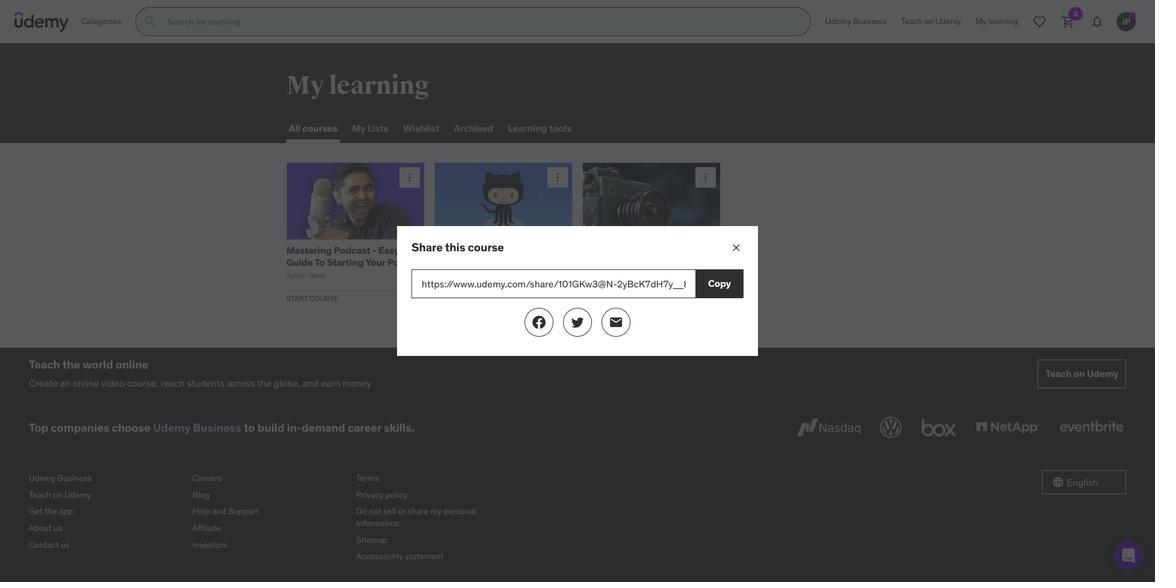 Task type: locate. For each thing, give the bounding box(es) containing it.
1 horizontal spatial business
[[193, 420, 241, 435]]

0 vertical spatial my
[[286, 70, 324, 101]]

do
[[356, 506, 367, 517]]

0 vertical spatial and
[[303, 377, 319, 389]]

online right an
[[73, 377, 99, 389]]

affiliate link
[[193, 520, 347, 537]]

my lists link
[[350, 114, 391, 143]]

start course
[[286, 294, 339, 303], [434, 294, 487, 303], [582, 294, 635, 303]]

create up the kalob
[[434, 256, 464, 268]]

1 horizontal spatial online
[[115, 357, 148, 372]]

2 mastering from the left
[[582, 244, 628, 256]]

arcade
[[683, 256, 715, 268]]

0 vertical spatial the
[[62, 357, 80, 372]]

git & github crash course: create a repository from scratch!
[[434, 244, 554, 280]]

the right get
[[44, 506, 57, 517]]

students
[[187, 377, 225, 389]]

0 vertical spatial game
[[630, 244, 656, 256]]

policy
[[385, 490, 407, 500]]

design down movements
[[639, 271, 662, 280]]

1 vertical spatial us
[[61, 539, 70, 550]]

business inside "link"
[[853, 16, 886, 27]]

2 vertical spatial on
[[53, 490, 62, 500]]

podcast
[[334, 244, 370, 256], [387, 256, 424, 268]]

and right help
[[212, 506, 226, 517]]

2 horizontal spatial business
[[853, 16, 886, 27]]

0 vertical spatial on
[[924, 16, 933, 27]]

2 start course from the left
[[434, 294, 487, 303]]

share
[[411, 240, 443, 254]]

none text field inside share this course dialog
[[411, 270, 695, 298]]

1 mastering from the left
[[286, 244, 332, 256]]

repository
[[473, 256, 522, 268]]

netapp image
[[973, 415, 1043, 441]]

0 horizontal spatial medium image
[[532, 315, 546, 330]]

1 vertical spatial online
[[73, 377, 99, 389]]

0 vertical spatial create
[[434, 256, 464, 268]]

1 horizontal spatial the
[[62, 357, 80, 372]]

mastering inside the mastering podcast -  easy guide to starting your podcast satish gaire
[[286, 244, 332, 256]]

udemy image
[[14, 11, 69, 32]]

git & github crash course: create a repository from scratch! link
[[434, 244, 557, 280]]

courses
[[302, 122, 338, 134]]

podcast left "-"
[[334, 244, 370, 256]]

1 horizontal spatial course
[[457, 294, 487, 303]]

udemy business link
[[818, 7, 894, 36], [153, 420, 241, 435], [29, 471, 183, 487]]

1 horizontal spatial teach on udemy
[[1045, 368, 1118, 380]]

privacy policy link
[[356, 487, 510, 504]]

0 vertical spatial online
[[115, 357, 148, 372]]

demand
[[301, 420, 345, 435]]

gaire
[[308, 271, 326, 280]]

mastering up gaire
[[286, 244, 332, 256]]

careers link
[[193, 471, 347, 487]]

start down the kalob
[[434, 294, 456, 303]]

about
[[29, 523, 52, 534]]

2 horizontal spatial teach on udemy link
[[1037, 359, 1126, 388]]

1 horizontal spatial start
[[434, 294, 456, 303]]

0 vertical spatial udemy business link
[[818, 7, 894, 36]]

the up an
[[62, 357, 80, 372]]

medium image right medium image
[[609, 315, 623, 330]]

0 horizontal spatial start course
[[286, 294, 339, 303]]

1 horizontal spatial create
[[434, 256, 464, 268]]

mastering podcast -  easy guide to starting your podcast link
[[286, 244, 424, 268]]

1 vertical spatial and
[[212, 506, 226, 517]]

mastering for guide
[[286, 244, 332, 256]]

submit search image
[[143, 14, 158, 29]]

support
[[228, 506, 259, 517]]

app
[[59, 506, 73, 517]]

taulien
[[454, 271, 477, 280]]

1 horizontal spatial podcast
[[387, 256, 424, 268]]

get the app link
[[29, 504, 183, 520]]

1 start from the left
[[286, 294, 308, 303]]

share
[[408, 506, 428, 517]]

1 horizontal spatial and
[[303, 377, 319, 389]]

2 vertical spatial the
[[44, 506, 57, 517]]

start down satish on the top left of the page
[[286, 294, 308, 303]]

archived
[[454, 122, 493, 134]]

and inside "teach the world online create an online video course, reach students across the globe, and earn money"
[[303, 377, 319, 389]]

design inside mastering game design camera movements in arcade studio
[[658, 244, 689, 256]]

2 course from the left
[[457, 294, 487, 303]]

investors
[[193, 539, 227, 550]]

0 horizontal spatial the
[[44, 506, 57, 517]]

business inside udemy business teach on udemy get the app about us contact us
[[57, 473, 92, 484]]

None text field
[[411, 270, 695, 298]]

1 vertical spatial my
[[352, 122, 365, 134]]

from
[[524, 256, 547, 268]]

create left an
[[29, 377, 58, 389]]

1 horizontal spatial medium image
[[609, 315, 623, 330]]

udemy
[[825, 16, 851, 27], [935, 16, 961, 27], [1087, 368, 1118, 380], [153, 420, 190, 435], [29, 473, 55, 484], [64, 490, 91, 500]]

0 horizontal spatial on
[[53, 490, 62, 500]]

course down taulien
[[457, 294, 487, 303]]

0 horizontal spatial create
[[29, 377, 58, 389]]

start course down kalob taulien
[[434, 294, 487, 303]]

1 vertical spatial create
[[29, 377, 58, 389]]

2 horizontal spatial the
[[257, 377, 271, 389]]

design up ']'
[[658, 244, 689, 256]]

udemy business teach on udemy get the app about us contact us
[[29, 473, 92, 550]]

movements
[[619, 256, 671, 268]]

2 horizontal spatial start course
[[582, 294, 635, 303]]

teach on udemy link
[[894, 7, 968, 36], [1037, 359, 1126, 388], [29, 487, 183, 504]]

udemy business
[[825, 16, 886, 27]]

create inside git & github crash course: create a repository from scratch!
[[434, 256, 464, 268]]

medium image
[[532, 315, 546, 330], [609, 315, 623, 330]]

game right of
[[618, 271, 637, 280]]

2 vertical spatial business
[[57, 473, 92, 484]]

eventbrite image
[[1057, 415, 1126, 441]]

course for mastering podcast -  easy guide to starting your podcast
[[309, 294, 339, 303]]

0 vertical spatial teach on udemy
[[901, 16, 961, 27]]

reach
[[161, 377, 185, 389]]

mastering up studio
[[582, 244, 628, 256]]

share this course dialog
[[397, 226, 758, 356]]

the left the 'globe,'
[[257, 377, 271, 389]]

start down school
[[582, 294, 604, 303]]

1 start course from the left
[[286, 294, 339, 303]]

2 vertical spatial teach on udemy link
[[29, 487, 183, 504]]

my lists
[[352, 122, 389, 134]]

my
[[286, 70, 324, 101], [352, 122, 365, 134]]

0 horizontal spatial business
[[57, 473, 92, 484]]

video
[[101, 377, 125, 389]]

0 horizontal spatial mastering
[[286, 244, 332, 256]]

start course down gaire
[[286, 294, 339, 303]]

scratch!
[[434, 268, 472, 280]]

teach on udemy
[[901, 16, 961, 27], [1045, 368, 1118, 380]]

0 vertical spatial business
[[853, 16, 886, 27]]

1 course from the left
[[309, 294, 339, 303]]

wishlist link
[[401, 114, 442, 143]]

git
[[434, 244, 448, 256]]

game up [ school of game design ] at the top of the page
[[630, 244, 656, 256]]

career
[[348, 420, 381, 435]]

my inside my lists link
[[352, 122, 365, 134]]

in-
[[287, 420, 301, 435]]

share this course
[[411, 240, 504, 254]]

course down gaire
[[309, 294, 339, 303]]

and left earn at bottom left
[[303, 377, 319, 389]]

podcast down "share"
[[387, 256, 424, 268]]

2 start from the left
[[434, 294, 456, 303]]

us right contact
[[61, 539, 70, 550]]

0 horizontal spatial start
[[286, 294, 308, 303]]

0 horizontal spatial course
[[309, 294, 339, 303]]

your
[[365, 256, 385, 268]]

us right about
[[54, 523, 62, 534]]

0 horizontal spatial and
[[212, 506, 226, 517]]

learning
[[329, 70, 429, 101]]

start course down of
[[582, 294, 635, 303]]

start for mastering podcast -  easy guide to starting your podcast
[[286, 294, 308, 303]]

terms privacy policy do not sell or share my personal information sitemap accessibility statement
[[356, 473, 476, 562]]

my left lists
[[352, 122, 365, 134]]

medium image left medium image
[[532, 315, 546, 330]]

0 horizontal spatial my
[[286, 70, 324, 101]]

1 vertical spatial on
[[1073, 368, 1085, 380]]

careers blog help and support affiliate investors
[[193, 473, 259, 550]]

medium image
[[570, 315, 585, 330]]

course down [ school of game design ] at the top of the page
[[605, 294, 635, 303]]

1 horizontal spatial my
[[352, 122, 365, 134]]

learning tools
[[508, 122, 572, 134]]

mastering
[[286, 244, 332, 256], [582, 244, 628, 256]]

careers
[[193, 473, 222, 484]]

online up course,
[[115, 357, 148, 372]]

1 horizontal spatial mastering
[[582, 244, 628, 256]]

2 horizontal spatial course
[[605, 294, 635, 303]]

business
[[853, 16, 886, 27], [193, 420, 241, 435], [57, 473, 92, 484]]

mastering inside mastering game design camera movements in arcade studio
[[582, 244, 628, 256]]

1 horizontal spatial teach on udemy link
[[894, 7, 968, 36]]

[ school of game design ]
[[582, 271, 666, 280]]

0 horizontal spatial online
[[73, 377, 99, 389]]

1 horizontal spatial start course
[[434, 294, 487, 303]]

2 horizontal spatial start
[[582, 294, 604, 303]]

sitemap
[[356, 535, 388, 545]]

contact
[[29, 539, 59, 550]]

on
[[924, 16, 933, 27], [1073, 368, 1085, 380], [53, 490, 62, 500]]

my up 'all courses'
[[286, 70, 324, 101]]

the
[[62, 357, 80, 372], [257, 377, 271, 389], [44, 506, 57, 517]]

1 medium image from the left
[[532, 315, 546, 330]]

0 vertical spatial design
[[658, 244, 689, 256]]

us
[[54, 523, 62, 534], [61, 539, 70, 550]]

and
[[303, 377, 319, 389], [212, 506, 226, 517]]

start course for git & github crash course: create a repository from scratch!
[[434, 294, 487, 303]]

teach inside "teach the world online create an online video course, reach students across the globe, and earn money"
[[29, 357, 60, 372]]

on inside udemy business teach on udemy get the app about us contact us
[[53, 490, 62, 500]]

my for my lists
[[352, 122, 365, 134]]

box image
[[919, 415, 959, 441]]

1 vertical spatial udemy business link
[[153, 420, 241, 435]]



Task type: vqa. For each thing, say whether or not it's contained in the screenshot.
'Scratch!'
yes



Task type: describe. For each thing, give the bounding box(es) containing it.
mastering podcast -  easy guide to starting your podcast satish gaire
[[286, 244, 424, 280]]

affiliate
[[193, 523, 221, 534]]

2 vertical spatial udemy business link
[[29, 471, 183, 487]]

statement
[[405, 551, 444, 562]]

business for udemy business
[[853, 16, 886, 27]]

build
[[257, 420, 284, 435]]

to
[[315, 256, 325, 268]]

information
[[356, 518, 399, 529]]

help and support link
[[193, 504, 347, 520]]

earn
[[321, 377, 340, 389]]

1 vertical spatial teach on udemy
[[1045, 368, 1118, 380]]

or
[[398, 506, 406, 517]]

all courses
[[289, 122, 338, 134]]

terms
[[356, 473, 379, 484]]

0 horizontal spatial teach on udemy link
[[29, 487, 183, 504]]

copy button
[[695, 270, 744, 298]]

about us link
[[29, 520, 183, 537]]

]
[[663, 271, 666, 280]]

top companies choose udemy business to build in-demand career skills.
[[29, 420, 415, 435]]

course for git & github crash course: create a repository from scratch!
[[457, 294, 487, 303]]

mastering for movements
[[582, 244, 628, 256]]

copy
[[708, 278, 731, 290]]

start course for mastering podcast -  easy guide to starting your podcast
[[286, 294, 339, 303]]

1 vertical spatial game
[[618, 271, 637, 280]]

companies
[[51, 420, 109, 435]]

learning
[[508, 122, 547, 134]]

0 vertical spatial us
[[54, 523, 62, 534]]

crash
[[491, 244, 517, 256]]

1 vertical spatial teach on udemy link
[[1037, 359, 1126, 388]]

sitemap link
[[356, 532, 510, 549]]

volkswagen image
[[878, 415, 904, 441]]

contact us link
[[29, 537, 183, 554]]

across
[[227, 377, 255, 389]]

1 vertical spatial the
[[257, 377, 271, 389]]

mastering game design camera movements in arcade studio link
[[582, 244, 719, 280]]

personal
[[444, 506, 476, 517]]

teach inside udemy business teach on udemy get the app about us contact us
[[29, 490, 51, 500]]

world
[[83, 357, 113, 372]]

get
[[29, 506, 43, 517]]

starting
[[327, 256, 364, 268]]

globe,
[[274, 377, 300, 389]]

course
[[468, 240, 504, 254]]

my
[[431, 506, 442, 517]]

accessibility
[[356, 551, 403, 562]]

course:
[[519, 244, 554, 256]]

not
[[369, 506, 381, 517]]

kalob taulien
[[434, 271, 477, 280]]

blog link
[[193, 487, 347, 504]]

skills.
[[384, 420, 415, 435]]

and inside careers blog help and support affiliate investors
[[212, 506, 226, 517]]

studio
[[582, 268, 612, 280]]

school
[[586, 271, 608, 280]]

guide
[[286, 256, 313, 268]]

close modal image
[[730, 242, 742, 254]]

github
[[458, 244, 489, 256]]

game inside mastering game design camera movements in arcade studio
[[630, 244, 656, 256]]

create inside "teach the world online create an online video course, reach students across the globe, and earn money"
[[29, 377, 58, 389]]

start for git & github crash course: create a repository from scratch!
[[434, 294, 456, 303]]

to
[[244, 420, 255, 435]]

accessibility statement link
[[356, 549, 510, 565]]

3 start course from the left
[[582, 294, 635, 303]]

sell
[[383, 506, 396, 517]]

1 vertical spatial design
[[639, 271, 662, 280]]

the inside udemy business teach on udemy get the app about us contact us
[[44, 506, 57, 517]]

help
[[193, 506, 210, 517]]

[
[[582, 271, 585, 280]]

lists
[[367, 122, 389, 134]]

&
[[450, 244, 456, 256]]

nasdaq image
[[794, 415, 863, 441]]

mastering game design camera movements in arcade studio
[[582, 244, 715, 280]]

1 vertical spatial business
[[193, 420, 241, 435]]

english button
[[1042, 471, 1126, 495]]

archived link
[[451, 114, 496, 143]]

english
[[1067, 476, 1098, 488]]

2 horizontal spatial on
[[1073, 368, 1085, 380]]

do not sell or share my personal information button
[[356, 504, 510, 532]]

in
[[673, 256, 682, 268]]

0 horizontal spatial podcast
[[334, 244, 370, 256]]

easy
[[378, 244, 399, 256]]

a
[[466, 256, 471, 268]]

learning tools link
[[505, 114, 574, 143]]

0 horizontal spatial teach on udemy
[[901, 16, 961, 27]]

3 start from the left
[[582, 294, 604, 303]]

2 medium image from the left
[[609, 315, 623, 330]]

money
[[342, 377, 371, 389]]

udemy inside "link"
[[825, 16, 851, 27]]

1 horizontal spatial on
[[924, 16, 933, 27]]

small image
[[1052, 477, 1064, 489]]

my for my learning
[[286, 70, 324, 101]]

privacy
[[356, 490, 383, 500]]

satish
[[286, 271, 307, 280]]

choose
[[112, 420, 150, 435]]

all
[[289, 122, 300, 134]]

this
[[445, 240, 465, 254]]

-
[[372, 244, 376, 256]]

my learning
[[286, 70, 429, 101]]

an
[[60, 377, 71, 389]]

blog
[[193, 490, 210, 500]]

kalob
[[434, 271, 453, 280]]

wishlist
[[403, 122, 439, 134]]

3 course from the left
[[605, 294, 635, 303]]

business for udemy business teach on udemy get the app about us contact us
[[57, 473, 92, 484]]

0 vertical spatial teach on udemy link
[[894, 7, 968, 36]]



